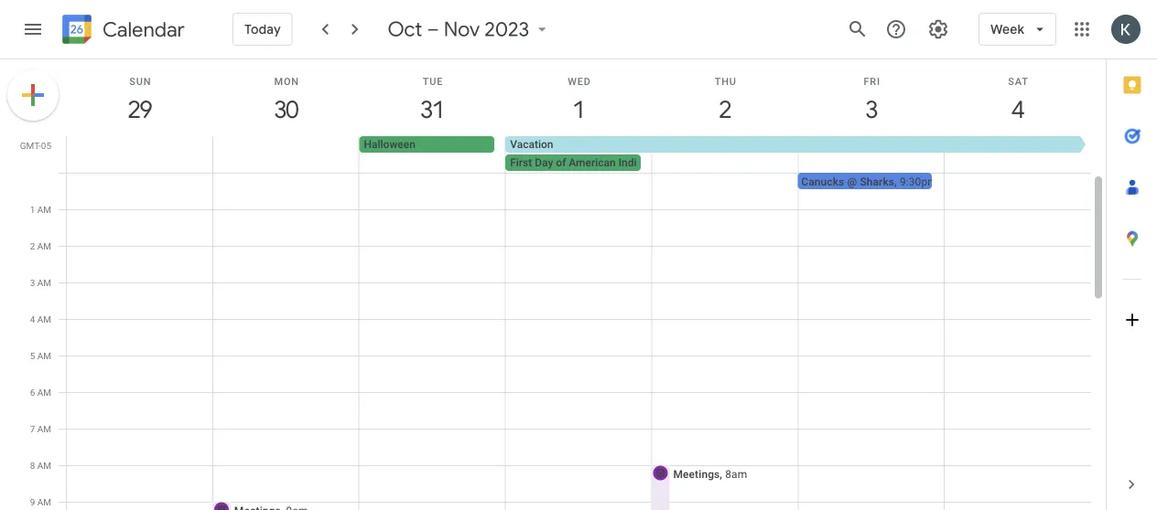 Task type: locate. For each thing, give the bounding box(es) containing it.
1 vertical spatial 4
[[30, 314, 35, 325]]

0 horizontal spatial 1
[[30, 204, 35, 215]]

9:30pm
[[900, 175, 937, 188]]

tue
[[423, 76, 443, 87]]

, left 9:30pm
[[895, 175, 897, 188]]

1 horizontal spatial 2
[[718, 95, 730, 125]]

5 am from the top
[[37, 351, 51, 362]]

, left 8am at the bottom right of the page
[[720, 468, 722, 481]]

@
[[847, 175, 857, 188]]

am for 1 am
[[37, 204, 51, 215]]

wed
[[568, 76, 591, 87]]

am for 9 am
[[37, 497, 51, 508]]

1 up the 2 am
[[30, 204, 35, 215]]

am right '7'
[[37, 424, 51, 435]]

thu
[[715, 76, 737, 87]]

grid
[[0, 60, 1106, 511]]

1 am from the top
[[37, 204, 51, 215]]

4
[[1011, 95, 1023, 125], [30, 314, 35, 325]]

2
[[718, 95, 730, 125], [30, 241, 35, 252]]

tab list
[[1107, 60, 1157, 460]]

–
[[427, 16, 439, 42]]

2 row from the top
[[59, 173, 1091, 511]]

8 am
[[30, 461, 51, 472]]

29 link
[[119, 89, 161, 131]]

0 horizontal spatial 4
[[30, 314, 35, 325]]

30 link
[[265, 89, 307, 131]]

4 up 5
[[30, 314, 35, 325]]

30
[[273, 95, 297, 125]]

2 am from the top
[[37, 241, 51, 252]]

1 am
[[30, 204, 51, 215]]

am up 5 am
[[37, 314, 51, 325]]

1 down wed
[[572, 95, 584, 125]]

0 horizontal spatial ,
[[720, 468, 722, 481]]

1 row from the top
[[59, 136, 1106, 173]]

1 horizontal spatial 1
[[572, 95, 584, 125]]

mon 30
[[273, 76, 299, 125]]

7 am from the top
[[37, 424, 51, 435]]

halloween button
[[359, 136, 495, 153]]

gmt-
[[20, 140, 41, 151]]

row containing halloween
[[59, 136, 1106, 173]]

sun
[[129, 76, 151, 87]]

am for 6 am
[[37, 387, 51, 398]]

calendar heading
[[99, 17, 185, 43]]

4 inside sat 4
[[1011, 95, 1023, 125]]

9 am from the top
[[37, 497, 51, 508]]

3 am from the top
[[37, 277, 51, 288]]

0 vertical spatial 1
[[572, 95, 584, 125]]

am up 3 am
[[37, 241, 51, 252]]

oct – nov 2023 button
[[381, 16, 559, 42]]

meetings
[[673, 468, 720, 481]]

am up 4 am on the bottom left
[[37, 277, 51, 288]]

0 vertical spatial 3
[[865, 95, 877, 125]]

row
[[59, 136, 1106, 173], [59, 173, 1091, 511]]

4 am from the top
[[37, 314, 51, 325]]

4 down sat
[[1011, 95, 1023, 125]]

sharks
[[860, 175, 895, 188]]

3 am
[[30, 277, 51, 288]]

am for 3 am
[[37, 277, 51, 288]]

2 link
[[704, 89, 747, 131]]

today button
[[233, 7, 293, 51]]

2 up 3 am
[[30, 241, 35, 252]]

0 horizontal spatial 2
[[30, 241, 35, 252]]

,
[[895, 175, 897, 188], [720, 468, 722, 481]]

3
[[865, 95, 877, 125], [30, 277, 35, 288]]

0 horizontal spatial 3
[[30, 277, 35, 288]]

gmt-05
[[20, 140, 51, 151]]

cell containing vacation
[[506, 136, 1090, 173]]

0 vertical spatial ,
[[895, 175, 897, 188]]

cell
[[67, 136, 213, 173], [213, 136, 359, 173], [506, 136, 1090, 173], [652, 136, 798, 173], [798, 136, 944, 173], [944, 136, 1090, 173], [67, 173, 213, 511], [211, 173, 360, 511], [360, 173, 506, 511], [506, 173, 652, 511], [650, 173, 799, 511], [798, 173, 945, 511], [945, 173, 1091, 511]]

1 inside wed 1
[[572, 95, 584, 125]]

am right 5
[[37, 351, 51, 362]]

am right '9'
[[37, 497, 51, 508]]

9
[[30, 497, 35, 508]]

cell containing meetings
[[650, 173, 799, 511]]

3 down fri
[[865, 95, 877, 125]]

am for 2 am
[[37, 241, 51, 252]]

1 vertical spatial ,
[[720, 468, 722, 481]]

2 down thu
[[718, 95, 730, 125]]

am
[[37, 204, 51, 215], [37, 241, 51, 252], [37, 277, 51, 288], [37, 314, 51, 325], [37, 351, 51, 362], [37, 387, 51, 398], [37, 424, 51, 435], [37, 461, 51, 472], [37, 497, 51, 508]]

1 horizontal spatial 3
[[865, 95, 877, 125]]

heritage
[[652, 157, 694, 169]]

am right 8
[[37, 461, 51, 472]]

canucks @ sharks , 9:30pm
[[801, 175, 937, 188]]

8 am from the top
[[37, 461, 51, 472]]

am for 7 am
[[37, 424, 51, 435]]

3 up 4 am on the bottom left
[[30, 277, 35, 288]]

1 horizontal spatial 4
[[1011, 95, 1023, 125]]

0 vertical spatial 2
[[718, 95, 730, 125]]

0 vertical spatial 4
[[1011, 95, 1023, 125]]

am up the 2 am
[[37, 204, 51, 215]]

am right the 6
[[37, 387, 51, 398]]

am for 8 am
[[37, 461, 51, 472]]

7 am
[[30, 424, 51, 435]]

6 am from the top
[[37, 387, 51, 398]]

sat 4
[[1008, 76, 1029, 125]]

1
[[572, 95, 584, 125], [30, 204, 35, 215]]

8
[[30, 461, 35, 472]]



Task type: describe. For each thing, give the bounding box(es) containing it.
2 am
[[30, 241, 51, 252]]

first day of american indian heritage month
[[510, 157, 728, 169]]

sun 29
[[127, 76, 151, 125]]

month
[[696, 157, 728, 169]]

oct
[[388, 16, 423, 42]]

29
[[127, 95, 151, 125]]

9 am
[[30, 497, 51, 508]]

8am
[[725, 468, 747, 481]]

first
[[510, 157, 532, 169]]

sat
[[1008, 76, 1029, 87]]

6
[[30, 387, 35, 398]]

1 link
[[558, 89, 600, 131]]

05
[[41, 140, 51, 151]]

6 am
[[30, 387, 51, 398]]

4 link
[[997, 89, 1039, 131]]

calendar element
[[59, 11, 185, 51]]

1 vertical spatial 3
[[30, 277, 35, 288]]

thu 2
[[715, 76, 737, 125]]

day
[[535, 157, 553, 169]]

2 inside thu 2
[[718, 95, 730, 125]]

indian
[[619, 157, 649, 169]]

wed 1
[[568, 76, 591, 125]]

fri
[[864, 76, 881, 87]]

3 inside fri 3
[[865, 95, 877, 125]]

week button
[[979, 7, 1057, 51]]

1 horizontal spatial ,
[[895, 175, 897, 188]]

cell containing canucks @ sharks
[[798, 173, 945, 511]]

am for 5 am
[[37, 351, 51, 362]]

1 vertical spatial 1
[[30, 204, 35, 215]]

4 am
[[30, 314, 51, 325]]

american
[[569, 157, 616, 169]]

3 link
[[851, 89, 893, 131]]

vacation
[[510, 138, 553, 151]]

5
[[30, 351, 35, 362]]

meetings , 8am
[[673, 468, 747, 481]]

mon
[[274, 76, 299, 87]]

oct – nov 2023
[[388, 16, 530, 42]]

31
[[420, 95, 443, 125]]

today
[[244, 21, 281, 37]]

week
[[991, 21, 1025, 37]]

7
[[30, 424, 35, 435]]

2023
[[485, 16, 530, 42]]

fri 3
[[864, 76, 881, 125]]

settings menu image
[[928, 18, 950, 40]]

grid containing 29
[[0, 60, 1106, 511]]

row containing canucks @ sharks
[[59, 173, 1091, 511]]

1 vertical spatial 2
[[30, 241, 35, 252]]

main drawer image
[[22, 18, 44, 40]]

tue 31
[[420, 76, 443, 125]]

31 link
[[412, 89, 454, 131]]

canucks
[[801, 175, 845, 188]]

calendar
[[103, 17, 185, 43]]

halloween
[[364, 138, 416, 151]]

nov
[[444, 16, 480, 42]]

of
[[556, 157, 566, 169]]

first day of american indian heritage month button
[[506, 155, 728, 171]]

am for 4 am
[[37, 314, 51, 325]]

vacation button
[[506, 136, 1089, 153]]

5 am
[[30, 351, 51, 362]]



Task type: vqa. For each thing, say whether or not it's contained in the screenshot.


